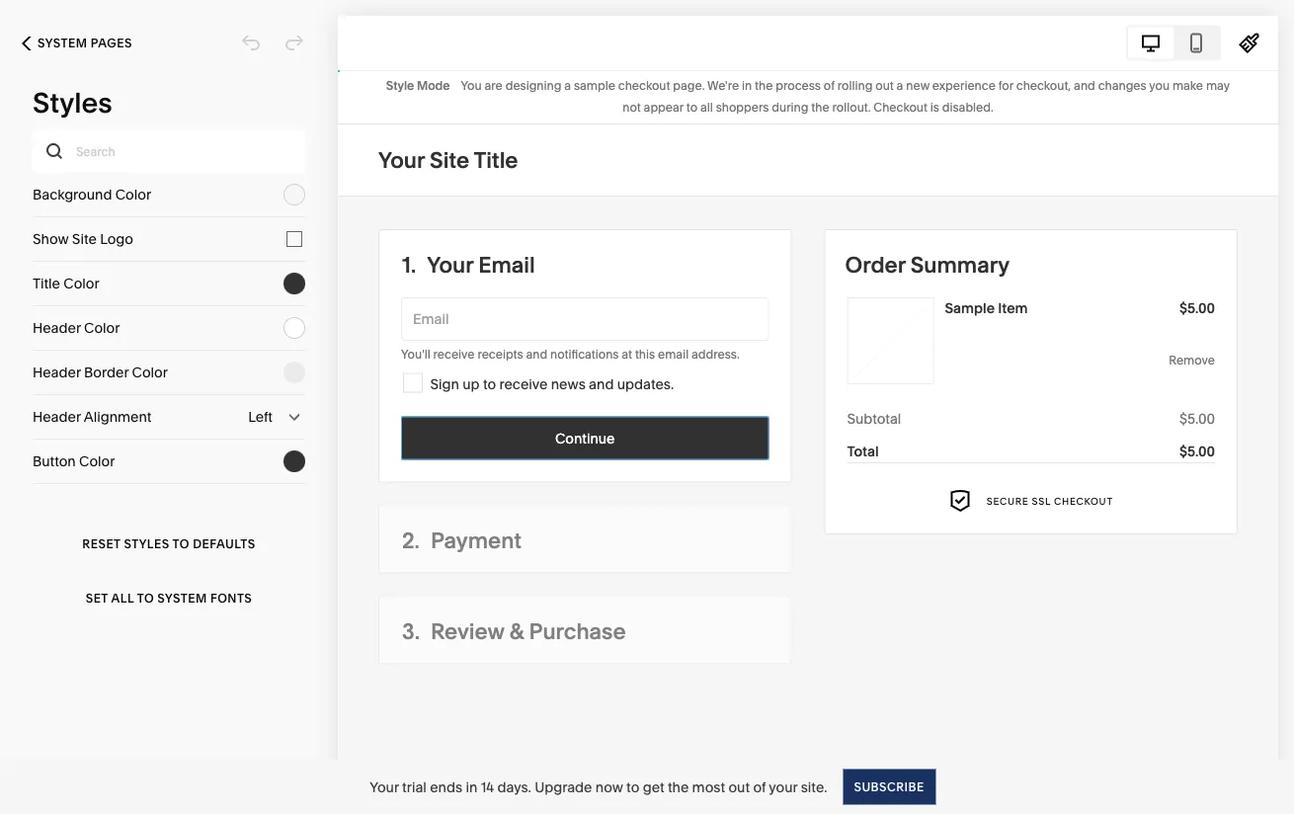Task type: describe. For each thing, give the bounding box(es) containing it.
subscribe
[[854, 780, 925, 794]]

reset styles to defaults
[[82, 537, 256, 551]]

background color button
[[33, 173, 305, 216]]

title color
[[33, 275, 100, 292]]

header alignment
[[33, 409, 152, 425]]

show site logo
[[33, 231, 133, 248]]

set
[[86, 591, 108, 605]]

trial
[[402, 779, 427, 795]]

your
[[370, 779, 399, 795]]

header for header alignment
[[33, 409, 81, 425]]

header for header color
[[33, 320, 81, 336]]

left
[[248, 409, 273, 425]]

site
[[72, 231, 97, 248]]

subscribe button
[[843, 769, 935, 805]]

to for styles
[[173, 537, 190, 551]]

color for background color
[[115, 186, 151, 203]]

reset styles to defaults button
[[33, 517, 305, 571]]

site.
[[801, 779, 827, 795]]

color for title color
[[64, 275, 100, 292]]

title color button
[[33, 262, 305, 305]]

upgrade
[[535, 779, 592, 795]]

title
[[33, 275, 60, 292]]

defaults
[[193, 537, 256, 551]]

to for all
[[137, 591, 154, 605]]

Search text field
[[33, 129, 305, 173]]

button
[[33, 453, 76, 470]]

header color
[[33, 320, 120, 336]]

styles inside button
[[124, 537, 170, 551]]

header color button
[[33, 306, 305, 350]]

color for header color
[[84, 320, 120, 336]]

alignment
[[84, 409, 152, 425]]

14
[[481, 779, 494, 795]]

show
[[33, 231, 69, 248]]

system
[[38, 36, 87, 50]]

now
[[596, 779, 623, 795]]

most
[[692, 779, 725, 795]]

system pages
[[38, 36, 132, 50]]

Header Alignment field
[[33, 395, 305, 439]]

header border color
[[33, 364, 168, 381]]



Task type: locate. For each thing, give the bounding box(es) containing it.
of
[[753, 779, 766, 795]]

color
[[115, 186, 151, 203], [64, 275, 100, 292], [84, 320, 120, 336], [132, 364, 168, 381], [79, 453, 115, 470]]

to left 'defaults'
[[173, 537, 190, 551]]

color right the border
[[132, 364, 168, 381]]

2 header from the top
[[33, 364, 81, 381]]

0 vertical spatial header
[[33, 320, 81, 336]]

color up 'logo' on the top left
[[115, 186, 151, 203]]

3 header from the top
[[33, 409, 81, 425]]

2 horizontal spatial to
[[627, 779, 640, 795]]

2 vertical spatial to
[[627, 779, 640, 795]]

set all to system fonts button
[[33, 571, 305, 625]]

styles right the reset
[[124, 537, 170, 551]]

all
[[111, 591, 134, 605]]

button color button
[[33, 440, 305, 483]]

to left get
[[627, 779, 640, 795]]

your trial ends in 14 days. upgrade now to get the most out of your site.
[[370, 779, 827, 795]]

logo
[[100, 231, 133, 248]]

to
[[173, 537, 190, 551], [137, 591, 154, 605], [627, 779, 640, 795]]

out
[[729, 779, 750, 795]]

header border color button
[[33, 351, 305, 394]]

ends
[[430, 779, 462, 795]]

days.
[[497, 779, 531, 795]]

styles down system pages button
[[33, 86, 112, 120]]

0 vertical spatial to
[[173, 537, 190, 551]]

1 horizontal spatial styles
[[124, 537, 170, 551]]

reset
[[82, 537, 121, 551]]

border
[[84, 364, 129, 381]]

2 vertical spatial header
[[33, 409, 81, 425]]

color right title
[[64, 275, 100, 292]]

color inside button
[[132, 364, 168, 381]]

system
[[157, 591, 207, 605]]

1 header from the top
[[33, 320, 81, 336]]

set all to system fonts
[[86, 591, 252, 605]]

undo image
[[240, 33, 262, 54]]

header inside field
[[33, 409, 81, 425]]

redo image
[[284, 33, 305, 54]]

0 horizontal spatial styles
[[33, 86, 112, 120]]

1 horizontal spatial to
[[173, 537, 190, 551]]

background color
[[33, 186, 151, 203]]

header up the button
[[33, 409, 81, 425]]

pages
[[91, 36, 132, 50]]

header for header border color
[[33, 364, 81, 381]]

1 vertical spatial to
[[137, 591, 154, 605]]

color right the button
[[79, 453, 115, 470]]

get
[[643, 779, 664, 795]]

button color
[[33, 453, 115, 470]]

styles
[[33, 86, 112, 120], [124, 537, 170, 551]]

header inside button
[[33, 364, 81, 381]]

color for button color
[[79, 453, 115, 470]]

color inside button
[[79, 453, 115, 470]]

1 vertical spatial styles
[[124, 537, 170, 551]]

0 horizontal spatial to
[[137, 591, 154, 605]]

tab list
[[1128, 27, 1219, 59]]

your
[[769, 779, 798, 795]]

to right all at the bottom left
[[137, 591, 154, 605]]

system pages button
[[0, 22, 154, 65]]

the
[[668, 779, 689, 795]]

header down title color
[[33, 320, 81, 336]]

header down header color
[[33, 364, 81, 381]]

1 vertical spatial header
[[33, 364, 81, 381]]

header
[[33, 320, 81, 336], [33, 364, 81, 381], [33, 409, 81, 425]]

fonts
[[211, 591, 252, 605]]

header inside button
[[33, 320, 81, 336]]

color up the header border color
[[84, 320, 120, 336]]

background
[[33, 186, 112, 203]]

in
[[466, 779, 478, 795]]

0 vertical spatial styles
[[33, 86, 112, 120]]



Task type: vqa. For each thing, say whether or not it's contained in the screenshot.
Color within 'button'
yes



